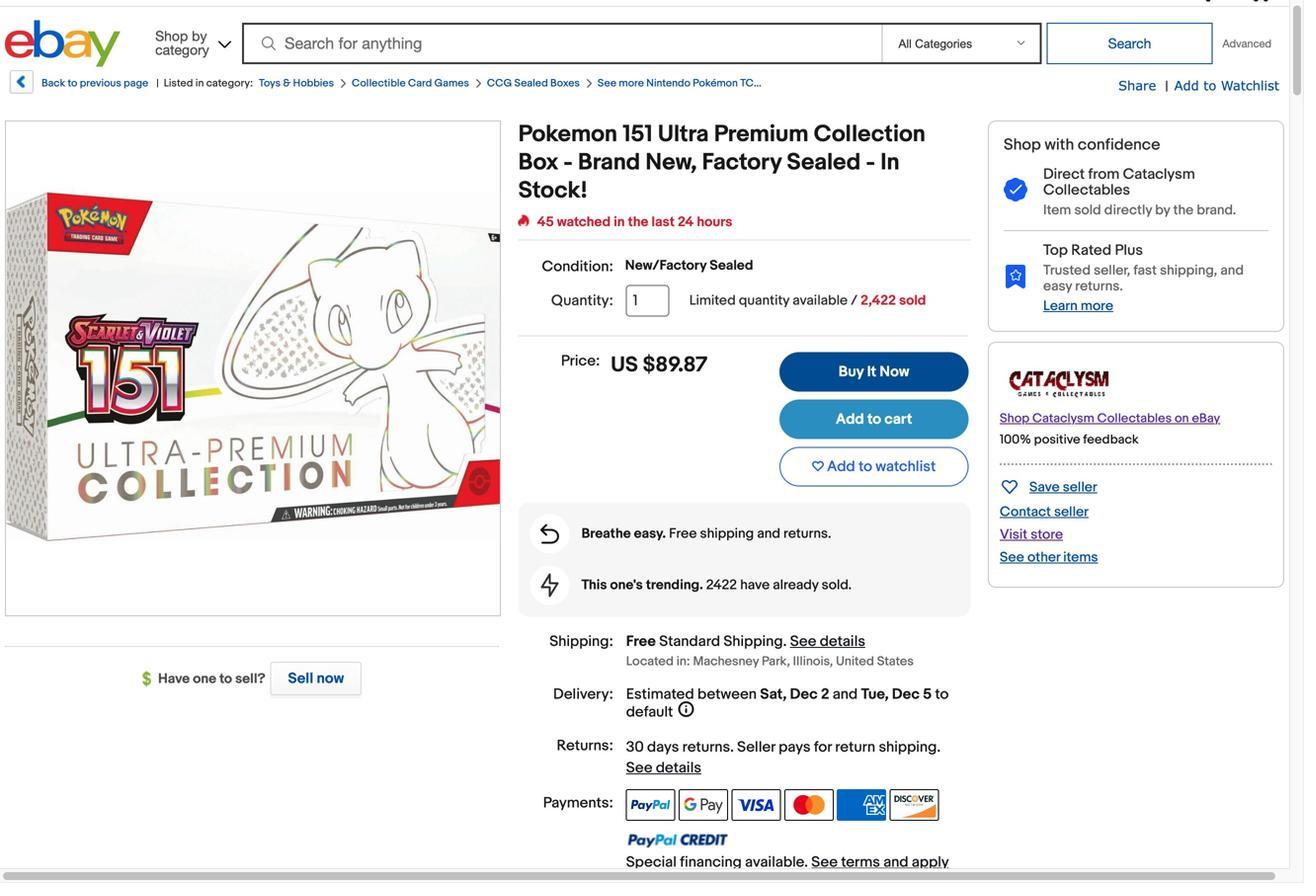 Task type: vqa. For each thing, say whether or not it's contained in the screenshot.
Pdt
no



Task type: locate. For each thing, give the bounding box(es) containing it.
premium
[[714, 121, 809, 149]]

- right box
[[564, 149, 573, 177]]

1 vertical spatial 151
[[623, 121, 653, 149]]

direct from cataclysm collectables item sold directly by the brand.
[[1044, 166, 1237, 219]]

shop inside shop by category
[[155, 28, 188, 44]]

1 horizontal spatial dec
[[893, 686, 920, 704]]

feedback
[[1084, 432, 1139, 448]]

more
[[619, 77, 644, 90], [1081, 298, 1114, 315]]

with details__icon image for this one's trending.
[[541, 574, 559, 598]]

1 vertical spatial shop
[[1004, 135, 1042, 155]]

free
[[669, 526, 697, 543], [626, 633, 656, 651]]

financing
[[680, 854, 742, 872]]

advanced
[[1223, 37, 1272, 50]]

shop up listed
[[155, 28, 188, 44]]

and right '2'
[[833, 686, 858, 704]]

collectible
[[352, 77, 406, 90]]

1 horizontal spatial &
[[802, 77, 810, 90]]

1 horizontal spatial 151
[[849, 77, 862, 90]]

1 horizontal spatial details
[[820, 633, 866, 651]]

collectables up feedback
[[1098, 411, 1173, 426]]

return
[[836, 739, 876, 757]]

returns. inside 'top rated plus trusted seller, fast shipping, and easy returns. learn more'
[[1076, 278, 1124, 295]]

returns. up 'already'
[[784, 526, 832, 543]]

0 horizontal spatial shipping
[[700, 526, 755, 543]]

account navigation
[[0, 0, 1285, 7]]

to
[[68, 77, 77, 90], [1204, 78, 1217, 93], [868, 411, 882, 429], [859, 458, 873, 476], [220, 671, 232, 688], [936, 686, 949, 704]]

shipping right return
[[879, 739, 938, 757]]

watchlist
[[876, 458, 936, 476]]

1 vertical spatial by
[[1156, 202, 1171, 219]]

listed
[[164, 77, 193, 90]]

0 horizontal spatial .
[[731, 739, 734, 757]]

shop
[[155, 28, 188, 44], [1004, 135, 1042, 155], [1000, 411, 1030, 426]]

sell now link
[[266, 662, 362, 696]]

fast
[[1134, 262, 1158, 279]]

the left the 'brand.'
[[1174, 202, 1194, 219]]

available.
[[746, 854, 809, 872]]

0 vertical spatial details
[[820, 633, 866, 651]]

1 vertical spatial now
[[626, 872, 654, 884]]

more right learn
[[1081, 298, 1114, 315]]

1 vertical spatial add
[[836, 411, 865, 429]]

0 vertical spatial add
[[1175, 78, 1200, 93]]

0 vertical spatial sealed
[[515, 77, 548, 90]]

cataclysm up directly
[[1124, 166, 1196, 183]]

now down paypal credit "image"
[[626, 872, 654, 884]]

seller for contact
[[1055, 504, 1089, 521]]

1 vertical spatial sealed
[[787, 149, 861, 177]]

sealed inside pokemon 151 ultra premium collection box - brand new, factory sealed - in stock!
[[787, 149, 861, 177]]

directly
[[1105, 202, 1153, 219]]

located in: machesney park, illinois, united states
[[626, 654, 914, 670]]

1 horizontal spatial more
[[1081, 298, 1114, 315]]

see other items link
[[1000, 549, 1099, 566]]

learn more link
[[1044, 298, 1114, 315]]

see details link for .
[[791, 633, 866, 651]]

toys & hobbies
[[259, 77, 334, 90]]

shop with confidence
[[1004, 135, 1161, 155]]

0 vertical spatial sold
[[1075, 202, 1102, 219]]

2 dec from the left
[[893, 686, 920, 704]]

between
[[698, 686, 757, 704]]

see details link for returns
[[626, 760, 702, 778]]

1 vertical spatial see details link
[[626, 760, 702, 778]]

with details__icon image left this
[[541, 574, 559, 598]]

and inside 'estimated between sat, dec 2 and tue, dec 5 to default'
[[833, 686, 858, 704]]

shop left with
[[1004, 135, 1042, 155]]

more inside 'top rated plus trusted seller, fast shipping, and easy returns. learn more'
[[1081, 298, 1114, 315]]

collectible card games link
[[352, 77, 470, 90]]

30
[[626, 739, 644, 757]]

& left violet
[[802, 77, 810, 90]]

save
[[1030, 479, 1060, 496]]

with details__icon image left item
[[1004, 178, 1028, 203]]

1 vertical spatial shipping
[[879, 739, 938, 757]]

item direct from brand image
[[1000, 360, 1119, 401]]

to left cart
[[868, 411, 882, 429]]

100% positive feedback
[[1000, 432, 1139, 448]]

details up the united
[[820, 633, 866, 651]]

states
[[878, 654, 914, 670]]

151 left pr...
[[849, 77, 862, 90]]

see inside see terms and apply now
[[812, 854, 838, 872]]

cataclysm up "100% positive feedback"
[[1033, 411, 1095, 426]]

1 horizontal spatial the
[[1174, 202, 1194, 219]]

see down visit
[[1000, 549, 1025, 566]]

cataclysm inside direct from cataclysm collectables item sold directly by the brand.
[[1124, 166, 1196, 183]]

paypal credit image
[[626, 833, 729, 849]]

add down buy
[[836, 411, 865, 429]]

0 vertical spatial seller
[[1063, 479, 1098, 496]]

0 vertical spatial see details link
[[791, 633, 866, 651]]

1 horizontal spatial see details link
[[791, 633, 866, 651]]

seller down save seller
[[1055, 504, 1089, 521]]

other
[[1028, 549, 1061, 566]]

now right sell at left
[[317, 670, 344, 688]]

shop by category
[[155, 28, 209, 58]]

now
[[317, 670, 344, 688], [626, 872, 654, 884]]

contact
[[1000, 504, 1052, 521]]

dec left '2'
[[790, 686, 818, 704]]

shipping up 2422
[[700, 526, 755, 543]]

breathe easy. free shipping and returns.
[[582, 526, 832, 543]]

now inside see terms and apply now
[[626, 872, 654, 884]]

returns.
[[1076, 278, 1124, 295], [784, 526, 832, 543]]

2 vertical spatial shop
[[1000, 411, 1030, 426]]

sell
[[288, 670, 314, 688]]

2 horizontal spatial -
[[867, 149, 876, 177]]

the inside pokemon 151 ultra premium collection box - brand new, factory sealed - in stock! main content
[[628, 214, 649, 231]]

with details__icon image
[[1004, 178, 1028, 203], [1004, 264, 1028, 289], [541, 524, 560, 544], [541, 574, 559, 598]]

see down 30
[[626, 760, 653, 778]]

confidence
[[1078, 135, 1161, 155]]

sealed for ccg sealed boxes
[[515, 77, 548, 90]]

0 vertical spatial more
[[619, 77, 644, 90]]

page
[[124, 77, 148, 90]]

sold inside direct from cataclysm collectables item sold directly by the brand.
[[1075, 202, 1102, 219]]

positive
[[1035, 432, 1081, 448]]

. up discover image
[[938, 739, 941, 757]]

save seller button
[[1000, 475, 1098, 498]]

0 vertical spatial shop
[[155, 28, 188, 44]]

| right "share" "button"
[[1166, 78, 1169, 95]]

0 horizontal spatial the
[[628, 214, 649, 231]]

and right shipping,
[[1221, 262, 1245, 279]]

ccg sealed boxes
[[487, 77, 580, 90]]

0 horizontal spatial by
[[192, 28, 207, 44]]

1 horizontal spatial cataclysm
[[1124, 166, 1196, 183]]

watched
[[557, 214, 611, 231]]

with details__icon image left breathe on the left bottom of the page
[[541, 524, 560, 544]]

see more nintendo pokémon tcg scarlet & violet - 151 pr...
[[598, 77, 881, 90]]

sealed up limited
[[710, 258, 754, 274]]

ultra
[[658, 121, 709, 149]]

0 vertical spatial now
[[317, 670, 344, 688]]

the left "last"
[[628, 214, 649, 231]]

see up illinois,
[[791, 633, 817, 651]]

see terms and apply now
[[626, 854, 950, 884]]

0 horizontal spatial returns.
[[784, 526, 832, 543]]

returns. inside pokemon 151 ultra premium collection box - brand new, factory sealed - in stock! main content
[[784, 526, 832, 543]]

by inside direct from cataclysm collectables item sold directly by the brand.
[[1156, 202, 1171, 219]]

. up park,
[[784, 633, 787, 651]]

dollar sign image
[[142, 672, 158, 688]]

1 horizontal spatial by
[[1156, 202, 1171, 219]]

1 horizontal spatial sealed
[[710, 258, 754, 274]]

0 vertical spatial collectables
[[1044, 181, 1131, 199]]

see left terms
[[812, 854, 838, 872]]

151 inside pokemon 151 ultra premium collection box - brand new, factory sealed - in stock!
[[623, 121, 653, 149]]

seller
[[1063, 479, 1098, 496], [1055, 504, 1089, 521]]

in right listed
[[196, 77, 204, 90]]

sold right item
[[1075, 202, 1102, 219]]

details inside 30 days returns . seller pays for return shipping . see details
[[656, 760, 702, 778]]

to left watchlist
[[859, 458, 873, 476]]

one
[[193, 671, 216, 688]]

1 horizontal spatial in
[[614, 214, 625, 231]]

collectables up item
[[1044, 181, 1131, 199]]

with details__icon image left 'easy'
[[1004, 264, 1028, 289]]

0 horizontal spatial see details link
[[626, 760, 702, 778]]

in for watched
[[614, 214, 625, 231]]

in right watched
[[614, 214, 625, 231]]

1 vertical spatial details
[[656, 760, 702, 778]]

located
[[626, 654, 674, 670]]

1 horizontal spatial returns.
[[1076, 278, 1124, 295]]

1 horizontal spatial free
[[669, 526, 697, 543]]

shop by category button
[[146, 20, 235, 63]]

in inside main content
[[614, 214, 625, 231]]

24
[[678, 214, 694, 231]]

already
[[773, 577, 819, 594]]

and inside 'top rated plus trusted seller, fast shipping, and easy returns. learn more'
[[1221, 262, 1245, 279]]

with details__icon image for direct from cataclysm collectables
[[1004, 178, 1028, 203]]

to right 5
[[936, 686, 949, 704]]

limited
[[690, 293, 736, 309]]

boxes
[[551, 77, 580, 90]]

sold for /
[[900, 293, 927, 309]]

brand
[[578, 149, 641, 177]]

returns. up learn more link
[[1076, 278, 1124, 295]]

condition:
[[542, 258, 614, 276]]

by right directly
[[1156, 202, 1171, 219]]

1 vertical spatial seller
[[1055, 504, 1089, 521]]

dec left 5
[[893, 686, 920, 704]]

0 horizontal spatial sealed
[[515, 77, 548, 90]]

sold inside pokemon 151 ultra premium collection box - brand new, factory sealed - in stock! main content
[[900, 293, 927, 309]]

games
[[435, 77, 470, 90]]

to inside share | add to watchlist
[[1204, 78, 1217, 93]]

1 vertical spatial cataclysm
[[1033, 411, 1095, 426]]

add to cart link
[[780, 400, 969, 439]]

add right 'share'
[[1175, 78, 1200, 93]]

1 horizontal spatial shipping
[[879, 739, 938, 757]]

free right easy.
[[669, 526, 697, 543]]

special
[[626, 854, 677, 872]]

sold for collectables
[[1075, 202, 1102, 219]]

shop for shop by category
[[155, 28, 188, 44]]

seller right save
[[1063, 479, 1098, 496]]

1 vertical spatial more
[[1081, 298, 1114, 315]]

- right violet
[[843, 77, 847, 90]]

0 horizontal spatial sold
[[900, 293, 927, 309]]

0 horizontal spatial &
[[283, 77, 291, 90]]

0 vertical spatial shipping
[[700, 526, 755, 543]]

1 vertical spatial sold
[[900, 293, 927, 309]]

0 horizontal spatial free
[[626, 633, 656, 651]]

to inside button
[[859, 458, 873, 476]]

Quantity: text field
[[626, 285, 670, 317]]

default
[[626, 704, 674, 722]]

and left apply
[[884, 854, 909, 872]]

151 left ultra
[[623, 121, 653, 149]]

violet
[[812, 77, 840, 90]]

sealed right ccg
[[515, 77, 548, 90]]

add for add to watchlist
[[828, 458, 856, 476]]

rated
[[1072, 242, 1112, 259]]

1 horizontal spatial sold
[[1075, 202, 1102, 219]]

watchlist
[[1222, 78, 1280, 93]]

30 days returns . seller pays for return shipping . see details
[[626, 739, 941, 778]]

- left "in"
[[867, 149, 876, 177]]

breathe
[[582, 526, 631, 543]]

master card image
[[785, 790, 834, 822]]

by up '| listed in category:'
[[192, 28, 207, 44]]

0 horizontal spatial in
[[196, 77, 204, 90]]

0 vertical spatial in
[[196, 77, 204, 90]]

details down days
[[656, 760, 702, 778]]

see details link down days
[[626, 760, 702, 778]]

seller inside contact seller visit store see other items
[[1055, 504, 1089, 521]]

0 vertical spatial by
[[192, 28, 207, 44]]

more left nintendo
[[619, 77, 644, 90]]

sold right 2,422
[[900, 293, 927, 309]]

cart
[[885, 411, 913, 429]]

add down 'add to cart' link
[[828, 458, 856, 476]]

box
[[519, 149, 559, 177]]

dec
[[790, 686, 818, 704], [893, 686, 920, 704]]

by
[[192, 28, 207, 44], [1156, 202, 1171, 219]]

. left seller on the bottom right of page
[[731, 739, 734, 757]]

see inside 30 days returns . seller pays for return shipping . see details
[[626, 760, 653, 778]]

1 dec from the left
[[790, 686, 818, 704]]

2422
[[707, 577, 738, 594]]

2 vertical spatial sealed
[[710, 258, 754, 274]]

0 vertical spatial cataclysm
[[1124, 166, 1196, 183]]

0 horizontal spatial 151
[[623, 121, 653, 149]]

to left watchlist on the top
[[1204, 78, 1217, 93]]

sealed left "in"
[[787, 149, 861, 177]]

0 horizontal spatial |
[[156, 77, 159, 90]]

in
[[881, 149, 900, 177]]

0 horizontal spatial dec
[[790, 686, 818, 704]]

2 vertical spatial add
[[828, 458, 856, 476]]

2 horizontal spatial sealed
[[787, 149, 861, 177]]

1 horizontal spatial now
[[626, 872, 654, 884]]

machesney
[[693, 654, 759, 670]]

delivery:
[[554, 686, 614, 704]]

None submit
[[1047, 23, 1213, 64]]

& right toys
[[283, 77, 291, 90]]

see details link up illinois,
[[791, 633, 866, 651]]

.
[[784, 633, 787, 651], [731, 739, 734, 757], [938, 739, 941, 757]]

illinois,
[[793, 654, 834, 670]]

cataclysm
[[1124, 166, 1196, 183], [1033, 411, 1095, 426]]

us $89.87
[[611, 352, 708, 378]]

now
[[880, 363, 910, 381]]

shop up 100%
[[1000, 411, 1030, 426]]

in for listed
[[196, 77, 204, 90]]

sell now
[[288, 670, 344, 688]]

seller inside button
[[1063, 479, 1098, 496]]

back to previous page
[[42, 77, 148, 90]]

this one's trending. 2422 have already sold.
[[582, 577, 852, 594]]

to right "back"
[[68, 77, 77, 90]]

seller for save
[[1063, 479, 1098, 496]]

free up "located" on the bottom of page
[[626, 633, 656, 651]]

add inside button
[[828, 458, 856, 476]]

1 vertical spatial in
[[614, 214, 625, 231]]

| left listed
[[156, 77, 159, 90]]

0 horizontal spatial details
[[656, 760, 702, 778]]

1 vertical spatial returns.
[[784, 526, 832, 543]]

sold
[[1075, 202, 1102, 219], [900, 293, 927, 309]]

0 vertical spatial returns.
[[1076, 278, 1124, 295]]

1 horizontal spatial |
[[1166, 78, 1169, 95]]



Task type: describe. For each thing, give the bounding box(es) containing it.
it
[[868, 363, 877, 381]]

add to watchlist button
[[780, 447, 969, 487]]

1 & from the left
[[283, 77, 291, 90]]

category:
[[206, 77, 253, 90]]

tcg
[[741, 77, 763, 90]]

with details__icon image for top rated plus
[[1004, 264, 1028, 289]]

top
[[1044, 242, 1069, 259]]

0 horizontal spatial more
[[619, 77, 644, 90]]

$89.87
[[643, 352, 708, 378]]

by inside shop by category
[[192, 28, 207, 44]]

back to previous page link
[[8, 70, 148, 101]]

sat,
[[761, 686, 787, 704]]

shipping inside 30 days returns . seller pays for return shipping . see details
[[879, 739, 938, 757]]

new,
[[646, 149, 697, 177]]

visa image
[[732, 790, 781, 822]]

have
[[158, 671, 190, 688]]

add to watchlist
[[828, 458, 936, 476]]

paypal image
[[626, 790, 676, 822]]

1 vertical spatial free
[[626, 633, 656, 651]]

have
[[741, 577, 770, 594]]

limited quantity available / 2,422 sold
[[690, 293, 927, 309]]

shop by category banner
[[0, 0, 1285, 72]]

and inside see terms and apply now
[[884, 854, 909, 872]]

| inside share | add to watchlist
[[1166, 78, 1169, 95]]

the inside direct from cataclysm collectables item sold directly by the brand.
[[1174, 202, 1194, 219]]

in:
[[677, 654, 691, 670]]

scarlet
[[765, 77, 799, 90]]

pokemon
[[519, 121, 618, 149]]

trusted
[[1044, 262, 1091, 279]]

us
[[611, 352, 638, 378]]

have one to sell?
[[158, 671, 266, 688]]

see more nintendo pokémon tcg scarlet & violet - 151 pr... link
[[598, 77, 881, 90]]

new/factory
[[626, 258, 707, 274]]

none submit inside shop by category 'banner'
[[1047, 23, 1213, 64]]

advanced link
[[1213, 24, 1282, 63]]

nintendo
[[647, 77, 691, 90]]

on
[[1175, 411, 1190, 426]]

last
[[652, 214, 675, 231]]

add inside share | add to watchlist
[[1175, 78, 1200, 93]]

items
[[1064, 549, 1099, 566]]

2
[[822, 686, 830, 704]]

add for add to cart
[[836, 411, 865, 429]]

and up the have
[[758, 526, 781, 543]]

shop for shop with confidence
[[1004, 135, 1042, 155]]

see inside contact seller visit store see other items
[[1000, 549, 1025, 566]]

0 horizontal spatial -
[[564, 149, 573, 177]]

1 horizontal spatial -
[[843, 77, 847, 90]]

ccg
[[487, 77, 512, 90]]

45
[[537, 214, 554, 231]]

for
[[814, 739, 832, 757]]

sealed for new/factory sealed
[[710, 258, 754, 274]]

buy
[[839, 363, 864, 381]]

returns
[[683, 739, 731, 757]]

visit store link
[[1000, 527, 1064, 544]]

contact seller visit store see other items
[[1000, 504, 1099, 566]]

contact seller link
[[1000, 504, 1089, 521]]

category
[[155, 42, 209, 58]]

standard
[[660, 633, 721, 651]]

0 horizontal spatial now
[[317, 670, 344, 688]]

trending.
[[646, 577, 704, 594]]

google pay image
[[679, 790, 729, 822]]

pokemon 151 ultra premium collection box - brand new, factory sealed - in stock! main content
[[519, 121, 971, 884]]

see right 'boxes'
[[598, 77, 617, 90]]

with details__icon image for breathe easy.
[[541, 524, 560, 544]]

shop for shop cataclysm collectables on ebay
[[1000, 411, 1030, 426]]

toys & hobbies link
[[259, 77, 334, 90]]

pokemon 151 ultra premium collection box - brand new, factory sealed - in stock!
[[519, 121, 926, 205]]

shipping:
[[550, 633, 614, 651]]

| listed in category:
[[156, 77, 253, 90]]

100%
[[1000, 432, 1032, 448]]

apply
[[912, 854, 950, 872]]

collectables inside direct from cataclysm collectables item sold directly by the brand.
[[1044, 181, 1131, 199]]

seller
[[738, 739, 776, 757]]

discover image
[[890, 790, 940, 822]]

brand.
[[1197, 202, 1237, 219]]

2,422
[[861, 293, 897, 309]]

0 vertical spatial free
[[669, 526, 697, 543]]

shipping
[[724, 633, 784, 651]]

shipping,
[[1161, 262, 1218, 279]]

item
[[1044, 202, 1072, 219]]

add to cart
[[836, 411, 913, 429]]

estimated
[[626, 686, 695, 704]]

with
[[1045, 135, 1075, 155]]

add to watchlist link
[[1175, 77, 1280, 95]]

1 horizontal spatial .
[[784, 633, 787, 651]]

pokemon 151 ultra premium collection box - brand new, factory sealed - in stock! - picture 1 of 1 image
[[6, 119, 500, 614]]

sell?
[[235, 671, 266, 688]]

Search for anything text field
[[245, 25, 878, 62]]

2 & from the left
[[802, 77, 810, 90]]

easy
[[1044, 278, 1073, 295]]

collection
[[814, 121, 926, 149]]

0 horizontal spatial cataclysm
[[1033, 411, 1095, 426]]

card
[[408, 77, 432, 90]]

collectible card games
[[352, 77, 470, 90]]

share | add to watchlist
[[1119, 78, 1280, 95]]

american express image
[[838, 790, 887, 822]]

sold.
[[822, 577, 852, 594]]

1 vertical spatial collectables
[[1098, 411, 1173, 426]]

pokémon
[[693, 77, 738, 90]]

special financing available.
[[626, 854, 812, 872]]

shop cataclysm collectables on ebay
[[1000, 411, 1221, 426]]

to inside 'estimated between sat, dec 2 and tue, dec 5 to default'
[[936, 686, 949, 704]]

pays
[[779, 739, 811, 757]]

new/factory sealed
[[626, 258, 754, 274]]

toys
[[259, 77, 281, 90]]

0 vertical spatial 151
[[849, 77, 862, 90]]

plus
[[1116, 242, 1144, 259]]

payments:
[[543, 795, 614, 813]]

factory
[[703, 149, 782, 177]]

pr...
[[865, 77, 881, 90]]

to right one
[[220, 671, 232, 688]]

2 horizontal spatial .
[[938, 739, 941, 757]]

seller,
[[1094, 262, 1131, 279]]

shop cataclysm collectables on ebay link
[[1000, 411, 1221, 426]]

direct
[[1044, 166, 1086, 183]]

price:
[[561, 352, 600, 370]]

tue,
[[862, 686, 889, 704]]



